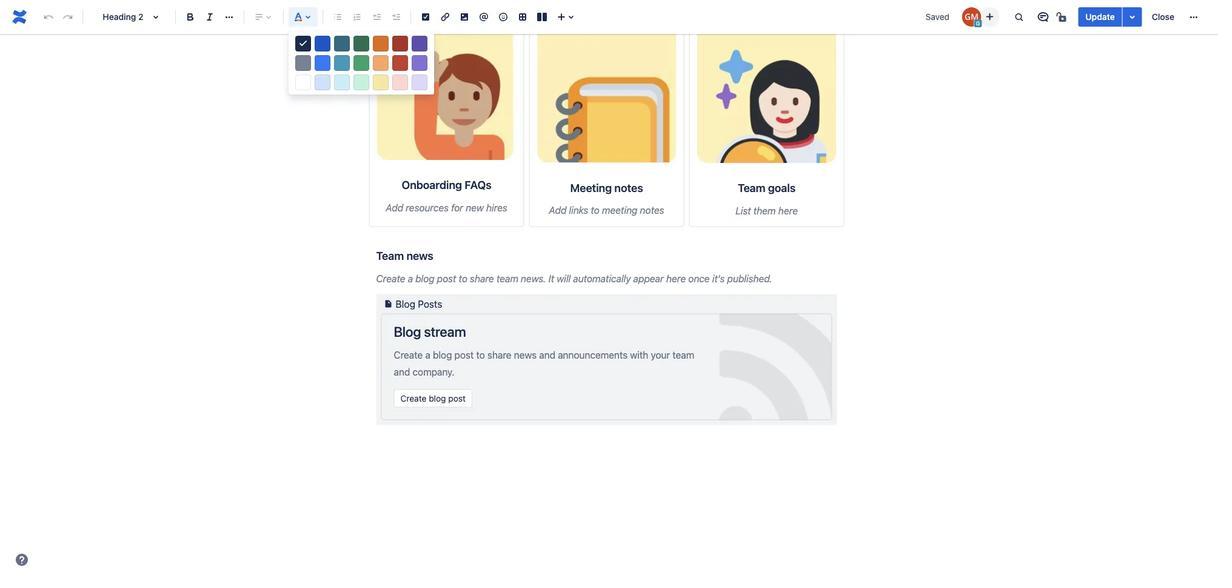 Task type: locate. For each thing, give the bounding box(es) containing it.
close button
[[1145, 7, 1182, 27]]

heading
[[103, 12, 136, 22]]

your
[[651, 350, 670, 361]]

list
[[736, 205, 751, 217]]

1 vertical spatial news
[[514, 350, 537, 361]]

option group down bold green option
[[289, 53, 434, 73]]

1 vertical spatial blog
[[394, 323, 421, 340]]

comment icon image
[[1036, 10, 1051, 24]]

appear
[[633, 273, 664, 284]]

1 horizontal spatial here
[[779, 205, 798, 217]]

0 vertical spatial team
[[738, 182, 766, 195]]

2
[[138, 12, 144, 22]]

2 horizontal spatial to
[[591, 205, 600, 216]]

0 vertical spatial blog
[[396, 298, 415, 310]]

0 horizontal spatial to
[[459, 273, 468, 284]]

create up company.
[[394, 350, 423, 361]]

0 vertical spatial a
[[408, 273, 413, 284]]

automatically
[[573, 273, 631, 284]]

1 vertical spatial post
[[455, 350, 474, 361]]

blog down company.
[[429, 394, 446, 404]]

share inside create a blog post to share news and announcements with your team and company.
[[488, 350, 512, 361]]

add left links
[[549, 205, 567, 216]]

post for news
[[455, 350, 474, 361]]

1 vertical spatial share
[[488, 350, 512, 361]]

Bold red radio
[[392, 36, 408, 52]]

and
[[539, 350, 556, 361], [394, 366, 410, 378]]

Red radio
[[392, 55, 408, 71]]

0 horizontal spatial add
[[386, 202, 403, 214]]

1 vertical spatial blog
[[433, 350, 452, 361]]

add for meeting notes
[[549, 205, 567, 216]]

default image
[[296, 36, 311, 51]]

find and replace image
[[1012, 10, 1026, 24]]

link image
[[438, 10, 452, 24]]

2 vertical spatial create
[[401, 394, 427, 404]]

3 option group from the top
[[289, 73, 434, 92]]

blog left posts
[[396, 298, 415, 310]]

to for news.
[[459, 273, 468, 284]]

blog
[[415, 273, 435, 284], [433, 350, 452, 361], [429, 394, 446, 404]]

0 horizontal spatial a
[[408, 273, 413, 284]]

post for team
[[437, 273, 456, 284]]

emoji image
[[496, 10, 511, 24]]

team up blog posts icon
[[376, 250, 404, 263]]

0 vertical spatial post
[[437, 273, 456, 284]]

news.
[[521, 273, 546, 284]]

new
[[466, 202, 484, 214]]

create inside create a blog post to share news and announcements with your team and company.
[[394, 350, 423, 361]]

a for create a blog post to share news and announcements with your team and company.
[[425, 350, 431, 361]]

option group down green option
[[289, 73, 434, 92]]

here down goals
[[779, 205, 798, 217]]

Purple radio
[[412, 55, 428, 71]]

2 vertical spatial to
[[476, 350, 485, 361]]

once
[[689, 273, 710, 284]]

to inside create a blog post to share news and announcements with your team and company.
[[476, 350, 485, 361]]

1 option group from the top
[[289, 34, 434, 53]]

1 vertical spatial notes
[[640, 205, 664, 216]]

create blog post
[[401, 394, 466, 404]]

1 horizontal spatial add
[[549, 205, 567, 216]]

blog down blog posts
[[394, 323, 421, 340]]

1 vertical spatial here
[[666, 273, 686, 284]]

update button
[[1079, 7, 1122, 27]]

post down stream
[[455, 350, 474, 361]]

team up list
[[738, 182, 766, 195]]

create a blog post to share news and announcements with your team and company.
[[394, 350, 695, 378]]

team
[[738, 182, 766, 195], [376, 250, 404, 263]]

add left resources
[[386, 202, 403, 214]]

Bold purple radio
[[412, 36, 428, 52]]

1 horizontal spatial to
[[476, 350, 485, 361]]

meeting notes
[[570, 181, 643, 194]]

onboarding faqs
[[402, 179, 492, 192]]

heading 2
[[103, 12, 144, 22]]

create down company.
[[401, 394, 427, 404]]

will
[[557, 273, 571, 284]]

0 vertical spatial blog
[[415, 273, 435, 284]]

Bold teal radio
[[334, 36, 350, 52]]

option group
[[289, 34, 434, 53], [289, 53, 434, 73], [289, 73, 434, 92]]

news inside create a blog post to share news and announcements with your team and company.
[[514, 350, 537, 361]]

it
[[549, 273, 554, 284]]

team left news.
[[497, 273, 518, 284]]

blog up company.
[[433, 350, 452, 361]]

Gray radio
[[295, 55, 311, 71]]

0 vertical spatial and
[[539, 350, 556, 361]]

indent tab image
[[389, 10, 403, 24]]

notes up meeting
[[615, 181, 643, 194]]

Bold orange radio
[[373, 36, 389, 52]]

team
[[497, 273, 518, 284], [673, 350, 695, 361]]

Main content area, start typing to enter text. text field
[[369, 0, 845, 497]]

for
[[451, 202, 463, 214]]

1 vertical spatial team
[[673, 350, 695, 361]]

a up company.
[[425, 350, 431, 361]]

1 horizontal spatial team
[[738, 182, 766, 195]]

0 horizontal spatial news
[[407, 250, 433, 263]]

onboarding
[[402, 179, 462, 192]]

1 horizontal spatial a
[[425, 350, 431, 361]]

a down team news
[[408, 273, 413, 284]]

here
[[779, 205, 798, 217], [666, 273, 686, 284]]

announcements
[[558, 350, 628, 361]]

post inside create a blog post to share news and announcements with your team and company.
[[455, 350, 474, 361]]

2 vertical spatial blog
[[429, 394, 446, 404]]

share
[[470, 273, 494, 284], [488, 350, 512, 361]]

links
[[569, 205, 588, 216]]

0 horizontal spatial team
[[376, 250, 404, 263]]

notes
[[615, 181, 643, 194], [640, 205, 664, 216]]

blog up posts
[[415, 273, 435, 284]]

news
[[407, 250, 433, 263], [514, 350, 537, 361]]

1 vertical spatial to
[[459, 273, 468, 284]]

blog
[[396, 298, 415, 310], [394, 323, 421, 340]]

0 horizontal spatial and
[[394, 366, 410, 378]]

a inside create a blog post to share news and announcements with your team and company.
[[425, 350, 431, 361]]

add
[[386, 202, 403, 214], [549, 205, 567, 216]]

option group up green option
[[289, 34, 434, 53]]

more image
[[1187, 10, 1201, 24]]

blog posts
[[396, 298, 442, 310]]

Bold blue radio
[[315, 36, 331, 52]]

add resources for new hires
[[386, 202, 508, 214]]

numbered list ⌘⇧7 image
[[350, 10, 365, 24]]

notes right meeting
[[640, 205, 664, 216]]

post up posts
[[437, 273, 456, 284]]

post
[[437, 273, 456, 284], [455, 350, 474, 361], [448, 394, 466, 404]]

layouts image
[[535, 10, 549, 24]]

and left announcements at the bottom of page
[[539, 350, 556, 361]]

meeting
[[602, 205, 638, 216]]

share for news
[[488, 350, 512, 361]]

to
[[591, 205, 600, 216], [459, 273, 468, 284], [476, 350, 485, 361]]

with
[[630, 350, 648, 361]]

hires
[[486, 202, 508, 214]]

1 horizontal spatial team
[[673, 350, 695, 361]]

confluence image
[[10, 7, 29, 27]]

1 vertical spatial team
[[376, 250, 404, 263]]

create for create a blog post to share team news. it will automatically appear here once it's published.
[[376, 273, 405, 284]]

create up blog posts icon
[[376, 273, 405, 284]]

post down company.
[[448, 394, 466, 404]]

create for create a blog post to share news and announcements with your team and company.
[[394, 350, 423, 361]]

published.
[[727, 273, 772, 284]]

team for team news
[[376, 250, 404, 263]]

more formatting image
[[222, 10, 237, 24]]

and left company.
[[394, 366, 410, 378]]

1 vertical spatial a
[[425, 350, 431, 361]]

undo ⌘z image
[[41, 10, 56, 24]]

1 horizontal spatial and
[[539, 350, 556, 361]]

1 horizontal spatial news
[[514, 350, 537, 361]]

1 vertical spatial create
[[394, 350, 423, 361]]

0 vertical spatial team
[[497, 273, 518, 284]]

giulia masi image
[[962, 7, 982, 27]]

here left once
[[666, 273, 686, 284]]

blog inside create a blog post to share news and announcements with your team and company.
[[433, 350, 452, 361]]

0 horizontal spatial here
[[666, 273, 686, 284]]

team right your
[[673, 350, 695, 361]]

a
[[408, 273, 413, 284], [425, 350, 431, 361]]

create a blog post to share team news. it will automatically appear here once it's published.
[[376, 273, 772, 284]]

create inside button
[[401, 394, 427, 404]]

0 vertical spatial create
[[376, 273, 405, 284]]

2 vertical spatial post
[[448, 394, 466, 404]]

0 vertical spatial share
[[470, 273, 494, 284]]

update
[[1086, 12, 1115, 22]]

create
[[376, 273, 405, 284], [394, 350, 423, 361], [401, 394, 427, 404]]

Teal radio
[[334, 55, 350, 71]]

blog stream
[[394, 323, 466, 340]]



Task type: vqa. For each thing, say whether or not it's contained in the screenshot.
the topmost Fields
no



Task type: describe. For each thing, give the bounding box(es) containing it.
no restrictions image
[[1056, 10, 1070, 24]]

Blue radio
[[315, 55, 331, 71]]

meeting
[[570, 181, 612, 194]]

0 horizontal spatial team
[[497, 273, 518, 284]]

0 vertical spatial notes
[[615, 181, 643, 194]]

team news
[[376, 250, 433, 263]]

bold ⌘b image
[[183, 10, 198, 24]]

White radio
[[295, 75, 311, 90]]

add for onboarding faqs
[[386, 202, 403, 214]]

invite to edit image
[[983, 9, 997, 24]]

add links to meeting notes
[[549, 205, 664, 216]]

post inside button
[[448, 394, 466, 404]]

share for team
[[470, 273, 494, 284]]

add image, video, or file image
[[457, 10, 472, 24]]

Yellow radio
[[373, 55, 389, 71]]

team inside create a blog post to share news and announcements with your team and company.
[[673, 350, 695, 361]]

0 vertical spatial news
[[407, 250, 433, 263]]

Subtle purple radio
[[412, 75, 428, 90]]

0 vertical spatial here
[[779, 205, 798, 217]]

bullet list ⌘⇧8 image
[[331, 10, 345, 24]]

Subtle red radio
[[392, 75, 408, 90]]

Default radio
[[295, 36, 311, 52]]

blog for create a blog post to share news and announcements with your team and company.
[[433, 350, 452, 361]]

blog inside button
[[429, 394, 446, 404]]

goals
[[768, 182, 796, 195]]

team goals
[[738, 182, 796, 195]]

1 vertical spatial and
[[394, 366, 410, 378]]

to for and
[[476, 350, 485, 361]]

posts
[[418, 298, 442, 310]]

2 option group from the top
[[289, 53, 434, 73]]

list them here
[[736, 205, 798, 217]]

adjust update settings image
[[1125, 10, 1140, 24]]

company.
[[413, 366, 455, 378]]

heading 2 button
[[88, 4, 170, 30]]

a for create a blog post to share team news. it will automatically appear here once it's published.
[[408, 273, 413, 284]]

team for team goals
[[738, 182, 766, 195]]

help image
[[15, 553, 29, 568]]

Bold green radio
[[354, 36, 369, 52]]

saved
[[926, 12, 950, 22]]

Subtle green radio
[[354, 75, 369, 90]]

table image
[[516, 10, 530, 24]]

stream
[[424, 323, 466, 340]]

outdent ⇧tab image
[[369, 10, 384, 24]]

italic ⌘i image
[[203, 10, 217, 24]]

it's
[[712, 273, 725, 284]]

them
[[754, 205, 776, 217]]

blog for blog posts
[[396, 298, 415, 310]]

mention image
[[477, 10, 491, 24]]

blog posts image
[[381, 297, 396, 311]]

blog for blog stream
[[394, 323, 421, 340]]

0 vertical spatial to
[[591, 205, 600, 216]]

create blog post button
[[394, 390, 472, 408]]

faqs
[[465, 179, 492, 192]]

action item image
[[418, 10, 433, 24]]

confluence image
[[10, 7, 29, 27]]

resources
[[406, 202, 449, 214]]

Subtle yellow radio
[[373, 75, 389, 90]]

blog for create a blog post to share team news. it will automatically appear here once it's published.
[[415, 273, 435, 284]]

Subtle teal radio
[[334, 75, 350, 90]]

Subtle blue radio
[[315, 75, 331, 90]]

redo ⌘⇧z image
[[61, 10, 75, 24]]

create for create blog post
[[401, 394, 427, 404]]

close
[[1152, 12, 1175, 22]]

Green radio
[[354, 55, 369, 71]]



